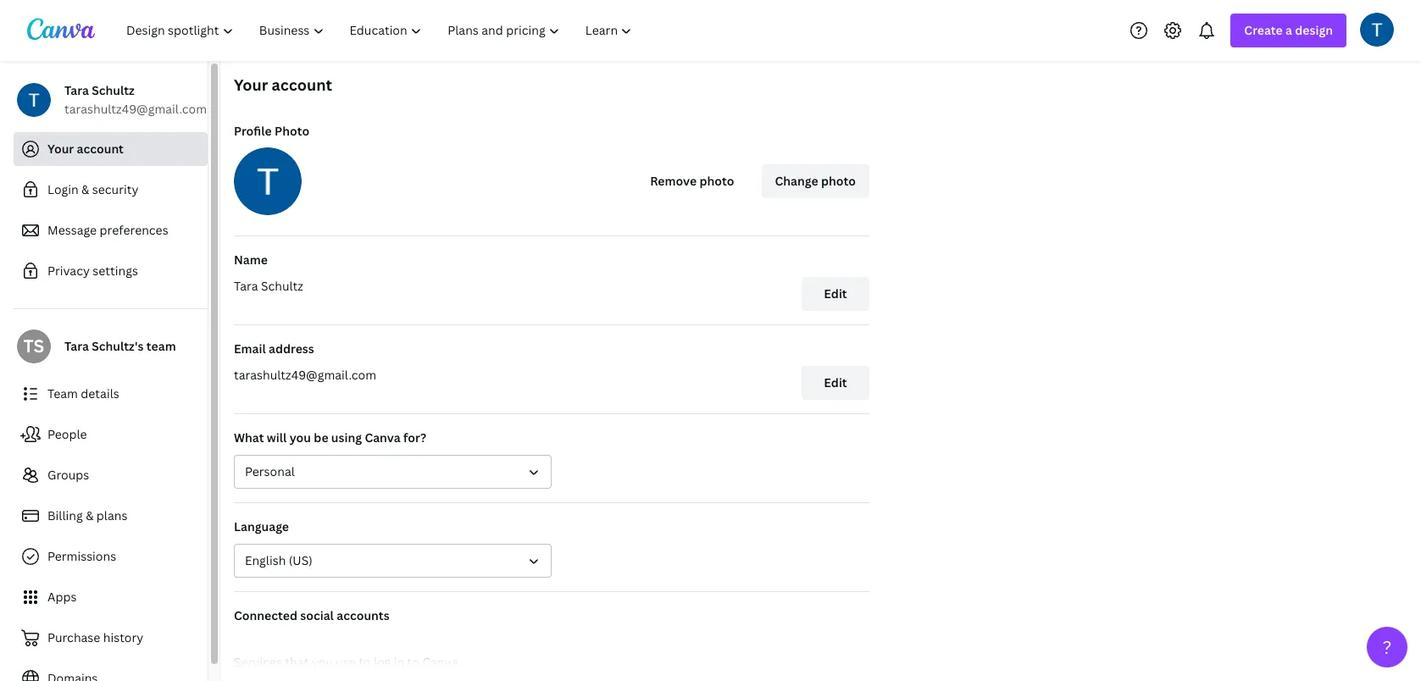 Task type: locate. For each thing, give the bounding box(es) containing it.
schultz inside tara schultz tarashultz49@gmail.com
[[92, 82, 135, 98]]

your account
[[234, 75, 332, 95], [47, 141, 124, 157]]

details
[[81, 386, 119, 402]]

your account up photo
[[234, 75, 332, 95]]

login
[[47, 181, 79, 197]]

your up profile
[[234, 75, 268, 95]]

edit button
[[802, 277, 869, 311], [802, 366, 869, 400]]

0 vertical spatial &
[[81, 181, 89, 197]]

account up the login & security
[[77, 141, 124, 157]]

what will you be using canva for?
[[234, 430, 426, 446]]

photo right change
[[821, 173, 856, 189]]

your account inside your account link
[[47, 141, 124, 157]]

log
[[374, 654, 391, 670]]

profile photo
[[234, 123, 309, 139]]

(us)
[[289, 553, 312, 569]]

& for billing
[[86, 508, 94, 524]]

1 vertical spatial edit
[[824, 375, 847, 391]]

0 vertical spatial you
[[290, 430, 311, 446]]

privacy
[[47, 263, 90, 279]]

billing & plans
[[47, 508, 127, 524]]

photo right remove
[[700, 173, 734, 189]]

edit
[[824, 286, 847, 302], [824, 375, 847, 391]]

1 vertical spatial tarashultz49@gmail.com
[[234, 367, 376, 383]]

you left be
[[290, 430, 311, 446]]

1 edit from the top
[[824, 286, 847, 302]]

0 vertical spatial edit
[[824, 286, 847, 302]]

1 vertical spatial &
[[86, 508, 94, 524]]

tara up your account link
[[64, 82, 89, 98]]

in
[[394, 654, 404, 670]]

services that you use to log in to canva
[[234, 654, 458, 670]]

account up photo
[[272, 75, 332, 95]]

1 vertical spatial you
[[312, 654, 333, 670]]

1 photo from the left
[[700, 173, 734, 189]]

edit for tara schultz
[[824, 286, 847, 302]]

your
[[234, 75, 268, 95], [47, 141, 74, 157]]

1 horizontal spatial to
[[407, 654, 419, 670]]

1 horizontal spatial tarashultz49@gmail.com
[[234, 367, 376, 383]]

1 vertical spatial account
[[77, 141, 124, 157]]

you for will
[[290, 430, 311, 446]]

1 vertical spatial schultz
[[261, 278, 303, 294]]

settings
[[93, 263, 138, 279]]

people
[[47, 426, 87, 442]]

canva left the for?
[[365, 430, 401, 446]]

change photo
[[775, 173, 856, 189]]

remove photo
[[650, 173, 734, 189]]

0 horizontal spatial to
[[359, 654, 371, 670]]

0 vertical spatial your account
[[234, 75, 332, 95]]

message preferences
[[47, 222, 168, 238]]

tarashultz49@gmail.com
[[64, 101, 207, 117], [234, 367, 376, 383]]

use
[[336, 654, 356, 670]]

0 horizontal spatial your account
[[47, 141, 124, 157]]

login & security
[[47, 181, 138, 197]]

& right "login"
[[81, 181, 89, 197]]

0 vertical spatial edit button
[[802, 277, 869, 311]]

team
[[47, 386, 78, 402]]

top level navigation element
[[115, 14, 647, 47]]

purchase history
[[47, 630, 143, 646]]

tara inside tara schultz tarashultz49@gmail.com
[[64, 82, 89, 98]]

your up "login"
[[47, 141, 74, 157]]

0 horizontal spatial photo
[[700, 173, 734, 189]]

edit for tarashultz49@gmail.com
[[824, 375, 847, 391]]

1 horizontal spatial schultz
[[261, 278, 303, 294]]

tarashultz49@gmail.com up your account link
[[64, 101, 207, 117]]

2 photo from the left
[[821, 173, 856, 189]]

to left log
[[359, 654, 371, 670]]

tara left the schultz's
[[64, 338, 89, 354]]

address
[[269, 341, 314, 357]]

canva
[[365, 430, 401, 446], [422, 654, 458, 670]]

1 horizontal spatial your
[[234, 75, 268, 95]]

you
[[290, 430, 311, 446], [312, 654, 333, 670]]

email address
[[234, 341, 314, 357]]

0 vertical spatial schultz
[[92, 82, 135, 98]]

english (us)
[[245, 553, 312, 569]]

2 vertical spatial tara
[[64, 338, 89, 354]]

1 edit button from the top
[[802, 277, 869, 311]]

change
[[775, 173, 818, 189]]

account
[[272, 75, 332, 95], [77, 141, 124, 157]]

& inside "link"
[[86, 508, 94, 524]]

0 vertical spatial account
[[272, 75, 332, 95]]

for?
[[403, 430, 426, 446]]

0 horizontal spatial canva
[[365, 430, 401, 446]]

your account up the login & security
[[47, 141, 124, 157]]

photo inside remove photo button
[[700, 173, 734, 189]]

1 horizontal spatial photo
[[821, 173, 856, 189]]

to right "in"
[[407, 654, 419, 670]]

tara schultz's team image
[[17, 330, 51, 364]]

0 horizontal spatial schultz
[[92, 82, 135, 98]]

edit button for tara schultz
[[802, 277, 869, 311]]

tara down name
[[234, 278, 258, 294]]

privacy settings
[[47, 263, 138, 279]]

0 horizontal spatial your
[[47, 141, 74, 157]]

create a design
[[1244, 22, 1333, 38]]

0 vertical spatial tara
[[64, 82, 89, 98]]

tara
[[64, 82, 89, 98], [234, 278, 258, 294], [64, 338, 89, 354]]

2 edit from the top
[[824, 375, 847, 391]]

Personal button
[[234, 455, 552, 489]]

1 vertical spatial canva
[[422, 654, 458, 670]]

1 to from the left
[[359, 654, 371, 670]]

you left use
[[312, 654, 333, 670]]

team
[[146, 338, 176, 354]]

photo
[[700, 173, 734, 189], [821, 173, 856, 189]]

connected social accounts
[[234, 608, 389, 624]]

team details link
[[14, 377, 208, 411]]

tarashultz49@gmail.com down address
[[234, 367, 376, 383]]

1 vertical spatial your account
[[47, 141, 124, 157]]

1 horizontal spatial canva
[[422, 654, 458, 670]]

edit button for tarashultz49@gmail.com
[[802, 366, 869, 400]]

to
[[359, 654, 371, 670], [407, 654, 419, 670]]

&
[[81, 181, 89, 197], [86, 508, 94, 524]]

1 vertical spatial tara
[[234, 278, 258, 294]]

0 vertical spatial tarashultz49@gmail.com
[[64, 101, 207, 117]]

photo inside change photo button
[[821, 173, 856, 189]]

canva right "in"
[[422, 654, 458, 670]]

schultz down name
[[261, 278, 303, 294]]

schultz
[[92, 82, 135, 98], [261, 278, 303, 294]]

apps link
[[14, 580, 208, 614]]

1 vertical spatial edit button
[[802, 366, 869, 400]]

tara for tara schultz's team
[[64, 338, 89, 354]]

schultz up your account link
[[92, 82, 135, 98]]

billing
[[47, 508, 83, 524]]

& left plans
[[86, 508, 94, 524]]

connected
[[234, 608, 297, 624]]

design
[[1295, 22, 1333, 38]]

2 edit button from the top
[[802, 366, 869, 400]]

message
[[47, 222, 97, 238]]



Task type: vqa. For each thing, say whether or not it's contained in the screenshot.
Your account to the bottom
yes



Task type: describe. For each thing, give the bounding box(es) containing it.
?
[[1383, 636, 1392, 659]]

preferences
[[100, 222, 168, 238]]

0 horizontal spatial tarashultz49@gmail.com
[[64, 101, 207, 117]]

change photo button
[[761, 164, 869, 198]]

profile
[[234, 123, 272, 139]]

0 horizontal spatial account
[[77, 141, 124, 157]]

1 horizontal spatial your account
[[234, 75, 332, 95]]

tara schultz
[[234, 278, 303, 294]]

login & security link
[[14, 173, 208, 207]]

people link
[[14, 418, 208, 452]]

create a design button
[[1231, 14, 1347, 47]]

what
[[234, 430, 264, 446]]

billing & plans link
[[14, 499, 208, 533]]

tara schultz image
[[1360, 12, 1394, 46]]

0 vertical spatial canva
[[365, 430, 401, 446]]

you for that
[[312, 654, 333, 670]]

tara schultz's team element
[[17, 330, 51, 364]]

be
[[314, 430, 328, 446]]

groups
[[47, 467, 89, 483]]

permissions link
[[14, 540, 208, 574]]

english
[[245, 553, 286, 569]]

remove
[[650, 173, 697, 189]]

your account link
[[14, 132, 208, 166]]

social
[[300, 608, 334, 624]]

tara schultz tarashultz49@gmail.com
[[64, 82, 207, 117]]

personal
[[245, 464, 295, 480]]

purchase
[[47, 630, 100, 646]]

purchase history link
[[14, 621, 208, 655]]

schultz for tara schultz tarashultz49@gmail.com
[[92, 82, 135, 98]]

tara for tara schultz tarashultz49@gmail.com
[[64, 82, 89, 98]]

1 horizontal spatial account
[[272, 75, 332, 95]]

services
[[234, 654, 282, 670]]

? button
[[1367, 627, 1408, 668]]

& for login
[[81, 181, 89, 197]]

photo for change photo
[[821, 173, 856, 189]]

using
[[331, 430, 362, 446]]

apps
[[47, 589, 77, 605]]

team details
[[47, 386, 119, 402]]

accounts
[[337, 608, 389, 624]]

permissions
[[47, 548, 116, 564]]

privacy settings link
[[14, 254, 208, 288]]

photo for remove photo
[[700, 173, 734, 189]]

photo
[[275, 123, 309, 139]]

Language: English (US) button
[[234, 544, 552, 578]]

language
[[234, 519, 289, 535]]

security
[[92, 181, 138, 197]]

that
[[285, 654, 309, 670]]

0 vertical spatial your
[[234, 75, 268, 95]]

schultz for tara schultz
[[261, 278, 303, 294]]

1 vertical spatial your
[[47, 141, 74, 157]]

tara for tara schultz
[[234, 278, 258, 294]]

a
[[1286, 22, 1292, 38]]

message preferences link
[[14, 214, 208, 247]]

email
[[234, 341, 266, 357]]

remove photo button
[[637, 164, 748, 198]]

will
[[267, 430, 287, 446]]

2 to from the left
[[407, 654, 419, 670]]

plans
[[96, 508, 127, 524]]

tara schultz's team
[[64, 338, 176, 354]]

groups link
[[14, 458, 208, 492]]

history
[[103, 630, 143, 646]]

create
[[1244, 22, 1283, 38]]

name
[[234, 252, 268, 268]]

schultz's
[[92, 338, 144, 354]]



